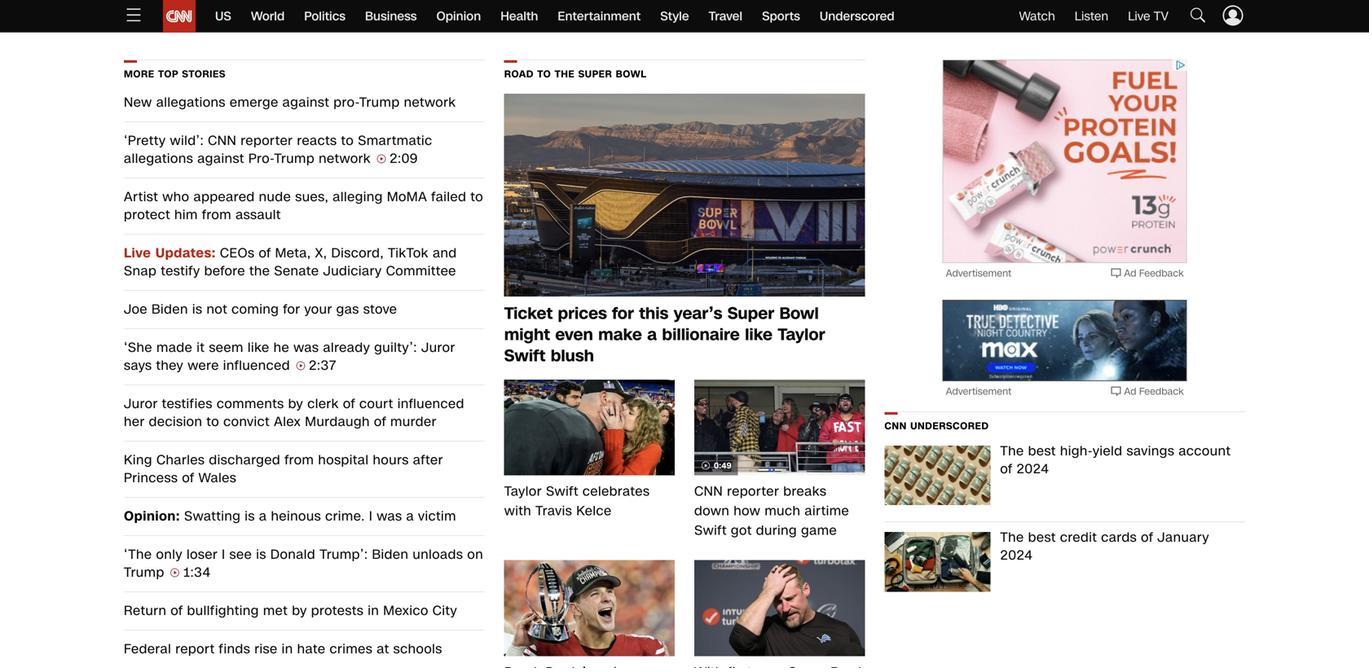 Task type: describe. For each thing, give the bounding box(es) containing it.
san francisco 49ers quarterback brock purdy celebrates with the trophy after their win against the detroit lions in the nfc championship nfl football game in santa clara, calif., sunday, january 28, 2024. image
[[504, 561, 675, 657]]

who
[[162, 188, 189, 206]]

decision
[[149, 413, 202, 431]]

ad feedback for 1st "advertisement" element from the top of the page
[[1124, 267, 1184, 280]]

new
[[124, 93, 152, 112]]

live tv
[[1128, 8, 1169, 25]]

the for 2024
[[1001, 529, 1024, 547]]

after
[[413, 451, 443, 470]]

account
[[1179, 442, 1231, 461]]

wales
[[198, 469, 237, 487]]

swatting is a heinous crime. i was a victim
[[184, 507, 456, 526]]

from inside artist who appeared nude sues, alleging moma failed to protect him from assault
[[202, 206, 232, 224]]

senate
[[274, 262, 319, 280]]

joe biden is not coming for your gas stove link
[[124, 300, 485, 319]]

your
[[304, 300, 332, 319]]

keleigh teller, center left, and taylor swift embrace during the first half of the afc championship nfl football game between the baltimore ravens and the kansas city chiefs, sunday, jan. 28, 2024, in baltimore. (ap photo/nick wass) image
[[695, 380, 865, 476]]

0 horizontal spatial biden
[[152, 300, 188, 319]]

king
[[124, 451, 152, 470]]

of inside the best credit cards of january 2024
[[1141, 529, 1154, 547]]

biden inside 'the only loser i see is donald trump': biden unloads on trump
[[372, 546, 409, 564]]

victim
[[418, 507, 456, 526]]

business link
[[365, 0, 417, 33]]

entertainment link
[[558, 0, 641, 33]]

to inside artist who appeared nude sues, alleging moma failed to protect him from assault
[[471, 188, 483, 206]]

federal report finds rise in hate crimes at schools
[[124, 640, 442, 659]]

trump inside 'pretty wild': cnn reporter reacts to smartmatic allegations against pro-trump network
[[274, 150, 315, 168]]

court
[[359, 395, 393, 413]]

detroit lions head coach dan campbell reacts while speaking at a news conference after the nfc championship nfl football game against the san francisco 49ers in santa clara, calif., sunday, jan. 28, 2024. (ap photo/jed jacobsohn) image
[[695, 561, 865, 657]]

x,
[[315, 244, 327, 262]]

coming
[[232, 300, 279, 319]]

reporter inside cnn reporter breaks down how much airtime swift got during game
[[727, 483, 779, 501]]

reacts
[[297, 132, 337, 150]]

year's
[[674, 302, 723, 325]]

allegations inside 'pretty wild': cnn reporter reacts to smartmatic allegations against pro-trump network
[[124, 150, 193, 168]]

only
[[156, 546, 183, 564]]

politics link
[[304, 0, 346, 33]]

against inside 'pretty wild': cnn reporter reacts to smartmatic allegations against pro-trump network
[[197, 150, 244, 168]]

sues,
[[295, 188, 329, 206]]

network inside 'pretty wild': cnn reporter reacts to smartmatic allegations against pro-trump network
[[319, 150, 371, 168]]

cit bank dvr image
[[885, 446, 991, 506]]

kelce
[[577, 502, 612, 521]]

the for of
[[1001, 442, 1024, 461]]

'she made it seem like he was already guilty': juror says they were influenced
[[124, 339, 455, 375]]

smartmatic
[[358, 132, 433, 150]]

at
[[377, 640, 389, 659]]

health link
[[501, 0, 538, 33]]

the rising sun illuminates the allegiant stadium, where super bowl lviii will take place, in las vegas, nevada, u.s., january 24, 2024. image
[[504, 94, 865, 297]]

return
[[124, 602, 167, 620]]

make
[[598, 324, 642, 346]]

report
[[175, 640, 215, 659]]

rise
[[255, 640, 278, 659]]

artist
[[124, 188, 158, 206]]

live for live tv
[[1128, 8, 1151, 25]]

1 horizontal spatial in
[[368, 602, 379, 620]]

travel link
[[709, 0, 743, 33]]

0:49 link
[[695, 380, 865, 482]]

discharged
[[209, 451, 281, 470]]

us
[[215, 8, 231, 25]]

taylor inside ticket prices for this year's super bowl might even make a billionaire like taylor swift blush
[[778, 324, 825, 346]]

ad for 1st "advertisement" element from the bottom
[[1124, 385, 1137, 399]]

by inside juror testifies comments by clerk of court influenced her decision to convict alex murdaugh of murder
[[288, 395, 303, 413]]

of right "clerk"
[[343, 395, 355, 413]]

underscored how to pack a suitcase lead packing image
[[885, 532, 991, 592]]

more
[[124, 67, 155, 81]]

unloads
[[413, 546, 463, 564]]

ad for 1st "advertisement" element from the top of the page
[[1124, 267, 1137, 280]]

bowl inside ticket prices for this year's super bowl might even make a billionaire like taylor swift blush
[[780, 302, 819, 325]]

made
[[157, 339, 193, 357]]

testify
[[161, 262, 200, 280]]

juror testifies comments by clerk of court influenced her decision to convict alex murdaugh of murder link
[[124, 395, 485, 431]]

credit
[[1060, 529, 1097, 547]]

the inside ceos of meta, x, discord, tiktok and snap testify before the senate judiciary committee
[[249, 262, 270, 280]]

1 horizontal spatial against
[[283, 93, 330, 112]]

moma
[[387, 188, 427, 206]]

to inside juror testifies comments by clerk of court influenced her decision to convict alex murdaugh of murder
[[207, 413, 219, 431]]

2 advertisement element from the top
[[943, 300, 1187, 381]]

with
[[504, 502, 532, 521]]

before
[[204, 262, 245, 280]]

pro-
[[248, 150, 274, 168]]

juror testifies comments by clerk of court influenced her decision to convict alex murdaugh of murder
[[124, 395, 465, 431]]

2024 inside the best high-yield savings account of 2024
[[1017, 460, 1049, 478]]

cnn for cnn reporter breaks down how much airtime swift got during game
[[695, 483, 723, 501]]

like inside ticket prices for this year's super bowl might even make a billionaire like taylor swift blush
[[745, 324, 773, 346]]

down
[[695, 502, 730, 521]]

0 vertical spatial underscored
[[820, 8, 895, 25]]

stories
[[182, 67, 226, 81]]

1:34
[[183, 564, 211, 582]]

feedback for 1st "advertisement" element from the bottom
[[1140, 385, 1184, 399]]

health
[[501, 8, 538, 25]]

1 vertical spatial in
[[282, 640, 293, 659]]

2:37
[[309, 357, 337, 375]]

0 vertical spatial opinion
[[437, 8, 481, 25]]

watch
[[1019, 8, 1055, 25]]

swift inside ticket prices for this year's super bowl might even make a billionaire like taylor swift blush
[[504, 345, 546, 368]]

reporter inside 'pretty wild': cnn reporter reacts to smartmatic allegations against pro-trump network
[[241, 132, 293, 150]]

were
[[188, 357, 219, 375]]

1 advertisement element from the top
[[943, 60, 1187, 263]]

cnn reporter breaks down how much airtime swift got during game link
[[695, 482, 865, 541]]

road to the super bowl
[[504, 67, 647, 81]]

0 vertical spatial the
[[555, 67, 575, 81]]

schools
[[393, 640, 442, 659]]

politics
[[304, 8, 346, 25]]

high-
[[1060, 442, 1093, 461]]

federal report finds rise in hate crimes at schools link
[[124, 640, 485, 659]]

of inside king charles discharged from hospital hours after princess of wales
[[182, 469, 194, 487]]

updates
[[156, 244, 212, 262]]

much
[[765, 502, 801, 521]]

0 horizontal spatial super
[[578, 67, 612, 81]]

clerk
[[307, 395, 339, 413]]

1 vertical spatial is
[[245, 507, 255, 526]]

0:49
[[714, 460, 732, 472]]

user avatar image
[[1221, 3, 1246, 28]]

best for credit
[[1028, 529, 1056, 547]]

1 horizontal spatial a
[[406, 507, 414, 526]]

'the only loser i see is donald trump': biden unloads on trump
[[124, 546, 483, 582]]

cards
[[1102, 529, 1137, 547]]

0 horizontal spatial for
[[283, 300, 300, 319]]

influenced inside "'she made it seem like he was already guilty': juror says they were influenced"
[[223, 357, 290, 375]]

2024 inside the best credit cards of january 2024
[[1001, 547, 1033, 565]]

underscored link
[[820, 0, 895, 33]]

donald
[[270, 546, 316, 564]]

taylor swift celebrates with travis kelce
[[504, 483, 650, 521]]

swift inside "taylor swift celebrates with travis kelce"
[[546, 483, 579, 501]]

best for high-
[[1028, 442, 1056, 461]]

artist who appeared nude sues, alleging moma failed to protect him from assault
[[124, 188, 483, 224]]



Task type: vqa. For each thing, say whether or not it's contained in the screenshot.
bottommost CNN
yes



Task type: locate. For each thing, give the bounding box(es) containing it.
of inside the best high-yield savings account of 2024
[[1001, 460, 1013, 478]]

billionaire
[[662, 324, 740, 346]]

best left high-
[[1028, 442, 1056, 461]]

this
[[639, 302, 669, 325]]

cnn inside cnn reporter breaks down how much airtime swift got during game
[[695, 483, 723, 501]]

ad feedback for 1st "advertisement" element from the bottom
[[1124, 385, 1184, 399]]

on
[[467, 546, 483, 564]]

crimes
[[330, 640, 373, 659]]

for left your
[[283, 300, 300, 319]]

the best high-yield savings account of 2024
[[1001, 442, 1231, 478]]

1 vertical spatial ad feedback
[[1124, 385, 1184, 399]]

hours
[[373, 451, 409, 470]]

business
[[365, 8, 417, 25]]

entertainment
[[558, 8, 641, 25]]

0 vertical spatial trump
[[359, 93, 400, 112]]

meta,
[[275, 244, 311, 262]]

like inside "'she made it seem like he was already guilty': juror says they were influenced"
[[248, 339, 269, 357]]

king charles discharged from hospital hours after princess of wales
[[124, 451, 443, 487]]

ad feedback
[[1124, 267, 1184, 280], [1124, 385, 1184, 399]]

to inside 'pretty wild': cnn reporter reacts to smartmatic allegations against pro-trump network
[[341, 132, 354, 150]]

listen
[[1075, 8, 1109, 25]]

2 horizontal spatial trump
[[359, 93, 400, 112]]

is right see
[[256, 546, 266, 564]]

0 vertical spatial is
[[192, 300, 203, 319]]

the left credit
[[1001, 529, 1024, 547]]

1 vertical spatial bowl
[[780, 302, 819, 325]]

against up appeared
[[197, 150, 244, 168]]

live updates
[[124, 244, 212, 262]]

against up reacts
[[283, 93, 330, 112]]

ticket
[[504, 302, 553, 325]]

0 vertical spatial from
[[202, 206, 232, 224]]

live left tv
[[1128, 8, 1151, 25]]

2 vertical spatial trump
[[124, 564, 164, 582]]

for
[[283, 300, 300, 319], [612, 302, 634, 325]]

swift down down
[[695, 522, 727, 540]]

2 best from the top
[[1028, 529, 1056, 547]]

a left victim at the bottom left
[[406, 507, 414, 526]]

trump
[[359, 93, 400, 112], [274, 150, 315, 168], [124, 564, 164, 582]]

hate
[[297, 640, 326, 659]]

1 vertical spatial allegations
[[124, 150, 193, 168]]

0 vertical spatial influenced
[[223, 357, 290, 375]]

1 horizontal spatial like
[[745, 324, 773, 346]]

influenced inside juror testifies comments by clerk of court influenced her decision to convict alex murdaugh of murder
[[398, 395, 465, 413]]

trump up smartmatic
[[359, 93, 400, 112]]

0 vertical spatial biden
[[152, 300, 188, 319]]

0 vertical spatial against
[[283, 93, 330, 112]]

0 vertical spatial best
[[1028, 442, 1056, 461]]

of right the ceos at the top of page
[[259, 244, 271, 262]]

0 horizontal spatial was
[[294, 339, 319, 357]]

how
[[734, 502, 761, 521]]

tiktok
[[388, 244, 429, 262]]

in left the mexico
[[368, 602, 379, 620]]

2 ad from the top
[[1124, 385, 1137, 399]]

1 ad from the top
[[1124, 267, 1137, 280]]

charles
[[156, 451, 205, 470]]

from inside king charles discharged from hospital hours after princess of wales
[[285, 451, 314, 470]]

opinion
[[437, 8, 481, 25], [124, 507, 176, 526]]

1 horizontal spatial bowl
[[780, 302, 819, 325]]

taylor
[[778, 324, 825, 346], [504, 483, 542, 501]]

snap
[[124, 262, 157, 280]]

a right make
[[647, 324, 657, 346]]

0 vertical spatial taylor
[[778, 324, 825, 346]]

sports
[[762, 8, 800, 25]]

like left he
[[248, 339, 269, 357]]

0 horizontal spatial i
[[222, 546, 225, 564]]

best inside the best high-yield savings account of 2024
[[1028, 442, 1056, 461]]

0 vertical spatial swift
[[504, 345, 546, 368]]

super right year's
[[728, 302, 774, 325]]

0 horizontal spatial cnn
[[208, 132, 237, 150]]

0 vertical spatial 2024
[[1017, 460, 1049, 478]]

the inside the best credit cards of january 2024
[[1001, 529, 1024, 547]]

1 horizontal spatial underscored
[[911, 419, 989, 433]]

0 vertical spatial cnn
[[208, 132, 237, 150]]

from right 'him'
[[202, 206, 232, 224]]

0 vertical spatial bowl
[[616, 67, 647, 81]]

2 feedback from the top
[[1140, 385, 1184, 399]]

of right cards at the right
[[1141, 529, 1154, 547]]

return of bullfighting met by protests in mexico city
[[124, 602, 457, 620]]

travis
[[536, 502, 572, 521]]

2 vertical spatial swift
[[695, 522, 727, 540]]

influenced right court
[[398, 395, 465, 413]]

0 horizontal spatial network
[[319, 150, 371, 168]]

0 horizontal spatial trump
[[124, 564, 164, 582]]

ticket prices for this year's super bowl might even make a billionaire like taylor swift blush link
[[504, 302, 865, 368]]

feedback for 1st "advertisement" element from the top of the page
[[1140, 267, 1184, 280]]

1 vertical spatial from
[[285, 451, 314, 470]]

1 horizontal spatial is
[[245, 507, 255, 526]]

was for a
[[377, 507, 402, 526]]

1 best from the top
[[1028, 442, 1056, 461]]

0 vertical spatial reporter
[[241, 132, 293, 150]]

1 vertical spatial advertisement element
[[943, 300, 1187, 381]]

1 horizontal spatial juror
[[421, 339, 455, 357]]

1 vertical spatial opinion
[[124, 507, 176, 526]]

the
[[555, 67, 575, 81], [249, 262, 270, 280]]

live for live updates
[[124, 244, 151, 262]]

yield
[[1093, 442, 1123, 461]]

reporter down emerge on the left top of page
[[241, 132, 293, 150]]

search icon image
[[1189, 5, 1208, 25]]

network up "alleging"
[[319, 150, 371, 168]]

1 vertical spatial biden
[[372, 546, 409, 564]]

for left "this"
[[612, 302, 634, 325]]

trump up return
[[124, 564, 164, 582]]

to left 'convict'
[[207, 413, 219, 431]]

of
[[259, 244, 271, 262], [343, 395, 355, 413], [374, 413, 386, 431], [1001, 460, 1013, 478], [182, 469, 194, 487], [1141, 529, 1154, 547], [171, 602, 183, 620]]

watch link
[[1019, 8, 1055, 25]]

federal
[[124, 640, 171, 659]]

0 vertical spatial juror
[[421, 339, 455, 357]]

alex
[[274, 413, 301, 431]]

of left wales
[[182, 469, 194, 487]]

trump inside 'the only loser i see is donald trump': biden unloads on trump
[[124, 564, 164, 582]]

1 vertical spatial reporter
[[727, 483, 779, 501]]

tv
[[1154, 8, 1169, 25]]

2024 left credit
[[1001, 547, 1033, 565]]

is
[[192, 300, 203, 319], [245, 507, 255, 526], [256, 546, 266, 564]]

emerge
[[230, 93, 279, 112]]

2:09
[[390, 150, 418, 168]]

0 vertical spatial feedback
[[1140, 267, 1184, 280]]

swift inside cnn reporter breaks down how much airtime swift got during game
[[695, 522, 727, 540]]

to right reacts
[[341, 132, 354, 150]]

testifies
[[162, 395, 213, 413]]

from
[[202, 206, 232, 224], [285, 451, 314, 470]]

0 vertical spatial ad
[[1124, 267, 1137, 280]]

0 horizontal spatial reporter
[[241, 132, 293, 150]]

0 horizontal spatial from
[[202, 206, 232, 224]]

by left "clerk"
[[288, 395, 303, 413]]

1 vertical spatial trump
[[274, 150, 315, 168]]

0 horizontal spatial in
[[282, 640, 293, 659]]

0 vertical spatial by
[[288, 395, 303, 413]]

2 vertical spatial is
[[256, 546, 266, 564]]

guilty':
[[374, 339, 417, 357]]

of inside ceos of meta, x, discord, tiktok and snap testify before the senate judiciary committee
[[259, 244, 271, 262]]

game
[[801, 522, 837, 540]]

1 feedback from the top
[[1140, 267, 1184, 280]]

opinion down princess
[[124, 507, 176, 526]]

open menu icon image
[[124, 5, 143, 25]]

allegations up who
[[124, 150, 193, 168]]

1 vertical spatial juror
[[124, 395, 158, 413]]

to right failed
[[471, 188, 483, 206]]

swift up travis
[[546, 483, 579, 501]]

1 horizontal spatial influenced
[[398, 395, 465, 413]]

trump':
[[320, 546, 368, 564]]

1 vertical spatial network
[[319, 150, 371, 168]]

is inside 'the only loser i see is donald trump': biden unloads on trump
[[256, 546, 266, 564]]

0 vertical spatial live
[[1128, 8, 1151, 25]]

biden right the trump':
[[372, 546, 409, 564]]

joe
[[124, 300, 148, 319]]

bullfighting
[[187, 602, 259, 620]]

of left murder
[[374, 413, 386, 431]]

judiciary
[[323, 262, 382, 280]]

'the
[[124, 546, 152, 564]]

0 vertical spatial allegations
[[156, 93, 226, 112]]

1 horizontal spatial from
[[285, 451, 314, 470]]

0 horizontal spatial taylor
[[504, 483, 542, 501]]

in right rise
[[282, 640, 293, 659]]

0 horizontal spatial influenced
[[223, 357, 290, 375]]

1 vertical spatial cnn
[[885, 419, 907, 433]]

of right return
[[171, 602, 183, 620]]

0 vertical spatial network
[[404, 93, 456, 112]]

stove
[[363, 300, 397, 319]]

0 horizontal spatial opinion
[[124, 507, 176, 526]]

already
[[323, 339, 370, 357]]

0 vertical spatial advertisement element
[[943, 60, 1187, 263]]

influenced up comments
[[223, 357, 290, 375]]

1 horizontal spatial cnn
[[695, 483, 723, 501]]

1 ad feedback from the top
[[1124, 267, 1184, 280]]

2 the from the top
[[1001, 529, 1024, 547]]

i right crime.
[[369, 507, 373, 526]]

cnn right wild': at the left top of the page
[[208, 132, 237, 150]]

the best high-yield savings account of 2024 link
[[991, 442, 1246, 512]]

1 vertical spatial super
[[728, 302, 774, 325]]

taylor inside "taylor swift celebrates with travis kelce"
[[504, 483, 542, 501]]

blush
[[551, 345, 594, 368]]

from down alex
[[285, 451, 314, 470]]

2 horizontal spatial cnn
[[885, 419, 907, 433]]

biden right joe
[[152, 300, 188, 319]]

was
[[294, 339, 319, 357], [377, 507, 402, 526]]

advertisement element
[[943, 60, 1187, 263], [943, 300, 1187, 381]]

the right before
[[249, 262, 270, 280]]

1 vertical spatial live
[[124, 244, 151, 262]]

swift down ticket
[[504, 345, 546, 368]]

mexico
[[383, 602, 429, 620]]

the left high-
[[1001, 442, 1024, 461]]

1 vertical spatial 2024
[[1001, 547, 1033, 565]]

underscored up cit bank dvr image on the bottom of page
[[911, 419, 989, 433]]

juror inside "'she made it seem like he was already guilty': juror says they were influenced"
[[421, 339, 455, 357]]

was for already
[[294, 339, 319, 357]]

super
[[578, 67, 612, 81], [728, 302, 774, 325]]

trump up sues,
[[274, 150, 315, 168]]

committee
[[386, 262, 456, 280]]

juror right guilty':
[[421, 339, 455, 357]]

1 vertical spatial taylor
[[504, 483, 542, 501]]

was right he
[[294, 339, 319, 357]]

1 horizontal spatial taylor
[[778, 324, 825, 346]]

king charles discharged from hospital hours after princess of wales link
[[124, 451, 485, 487]]

a inside ticket prices for this year's super bowl might even make a billionaire like taylor swift blush
[[647, 324, 657, 346]]

princess
[[124, 469, 178, 487]]

hospital
[[318, 451, 369, 470]]

to
[[537, 67, 551, 81], [341, 132, 354, 150], [471, 188, 483, 206], [207, 413, 219, 431]]

0 horizontal spatial bowl
[[616, 67, 647, 81]]

1 vertical spatial underscored
[[911, 419, 989, 433]]

comments
[[217, 395, 284, 413]]

1 vertical spatial the
[[1001, 529, 1024, 547]]

breaks
[[784, 483, 827, 501]]

i inside 'the only loser i see is donald trump': biden unloads on trump
[[222, 546, 225, 564]]

juror down says
[[124, 395, 158, 413]]

new allegations emerge against pro-trump network
[[124, 93, 456, 112]]

juror inside juror testifies comments by clerk of court influenced her decision to convict alex murdaugh of murder
[[124, 395, 158, 413]]

1 vertical spatial ad
[[1124, 385, 1137, 399]]

best left credit
[[1028, 529, 1056, 547]]

pro-
[[334, 93, 359, 112]]

loser
[[187, 546, 218, 564]]

0 horizontal spatial a
[[259, 507, 267, 526]]

2 horizontal spatial a
[[647, 324, 657, 346]]

0 vertical spatial was
[[294, 339, 319, 357]]

is left 'not' in the left of the page
[[192, 300, 203, 319]]

was right crime.
[[377, 507, 402, 526]]

the best credit cards of january 2024 link
[[991, 529, 1246, 599]]

1 horizontal spatial i
[[369, 507, 373, 526]]

like right billionaire
[[745, 324, 773, 346]]

cnn up down
[[695, 483, 723, 501]]

to right road
[[537, 67, 551, 81]]

underscored right sports link
[[820, 8, 895, 25]]

0 horizontal spatial against
[[197, 150, 244, 168]]

a left heinous
[[259, 507, 267, 526]]

sports link
[[762, 0, 800, 33]]

1 vertical spatial against
[[197, 150, 244, 168]]

her
[[124, 413, 145, 431]]

cnn for cnn underscored
[[885, 419, 907, 433]]

for inside ticket prices for this year's super bowl might even make a billionaire like taylor swift blush
[[612, 302, 634, 325]]

new allegations emerge against pro-trump network link
[[124, 93, 485, 112]]

it
[[197, 339, 205, 357]]

cnn inside 'pretty wild': cnn reporter reacts to smartmatic allegations against pro-trump network
[[208, 132, 237, 150]]

0 vertical spatial i
[[369, 507, 373, 526]]

failed
[[431, 188, 467, 206]]

discord,
[[331, 244, 384, 262]]

allegations down stories
[[156, 93, 226, 112]]

2 vertical spatial cnn
[[695, 483, 723, 501]]

like
[[745, 324, 773, 346], [248, 339, 269, 357]]

is right swatting
[[245, 507, 255, 526]]

more top stories
[[124, 67, 226, 81]]

1 horizontal spatial super
[[728, 302, 774, 325]]

reporter up how
[[727, 483, 779, 501]]

1 vertical spatial best
[[1028, 529, 1056, 547]]

the right road
[[555, 67, 575, 81]]

1 the from the top
[[1001, 442, 1024, 461]]

0 horizontal spatial live
[[124, 244, 151, 262]]

super down entertainment
[[578, 67, 612, 81]]

1 vertical spatial i
[[222, 546, 225, 564]]

the
[[1001, 442, 1024, 461], [1001, 529, 1024, 547]]

opinion left health
[[437, 8, 481, 25]]

road
[[504, 67, 534, 81]]

1 horizontal spatial biden
[[372, 546, 409, 564]]

taylor swift kisses kansas city chiefs tight end travis kelce after an afc championship nfl football game against the baltimore ravens, sunday, jan. 28, 2024, in baltimore. the kansas city chiefs won 17-10. (ap photo/julio cortez) image
[[504, 380, 675, 476]]

0 horizontal spatial like
[[248, 339, 269, 357]]

the inside the best high-yield savings account of 2024
[[1001, 442, 1024, 461]]

0 horizontal spatial underscored
[[820, 8, 895, 25]]

1 horizontal spatial network
[[404, 93, 456, 112]]

0 vertical spatial in
[[368, 602, 379, 620]]

2 horizontal spatial is
[[256, 546, 266, 564]]

2024 left high-
[[1017, 460, 1049, 478]]

by right met
[[292, 602, 307, 620]]

was inside "'she made it seem like he was already guilty': juror says they were influenced"
[[294, 339, 319, 357]]

underscored
[[820, 8, 895, 25], [911, 419, 989, 433]]

1 vertical spatial influenced
[[398, 395, 465, 413]]

1 horizontal spatial live
[[1128, 8, 1151, 25]]

biden
[[152, 300, 188, 319], [372, 546, 409, 564]]

2 ad feedback from the top
[[1124, 385, 1184, 399]]

0 vertical spatial the
[[1001, 442, 1024, 461]]

best inside the best credit cards of january 2024
[[1028, 529, 1056, 547]]

1 vertical spatial feedback
[[1140, 385, 1184, 399]]

got
[[731, 522, 752, 540]]

see
[[229, 546, 252, 564]]

network up smartmatic
[[404, 93, 456, 112]]

live down protect
[[124, 244, 151, 262]]

super inside ticket prices for this year's super bowl might even make a billionaire like taylor swift blush
[[728, 302, 774, 325]]

seem
[[209, 339, 244, 357]]

of right cit bank dvr image on the bottom of page
[[1001, 460, 1013, 478]]

1 vertical spatial by
[[292, 602, 307, 620]]

they
[[156, 357, 184, 375]]

0 horizontal spatial the
[[249, 262, 270, 280]]

i left see
[[222, 546, 225, 564]]

cnn up cit bank dvr image on the bottom of page
[[885, 419, 907, 433]]



